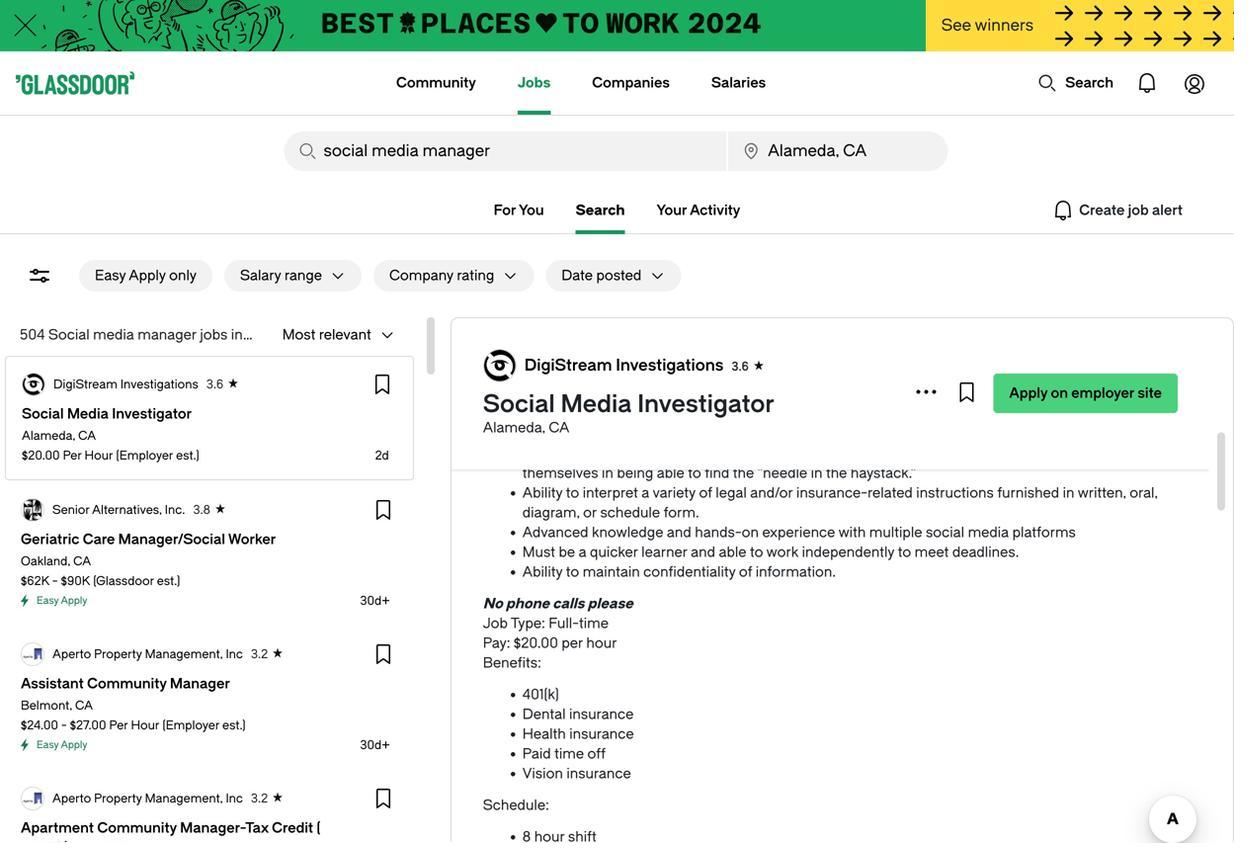 Task type: locate. For each thing, give the bounding box(es) containing it.
search
[[581, 445, 625, 462]]

investigation.
[[719, 303, 806, 319], [881, 342, 968, 359]]

easy
[[95, 267, 126, 284], [37, 595, 59, 606], [37, 739, 59, 751]]

$20.00 down the type: at the bottom
[[514, 635, 558, 651]]

the down relations
[[628, 445, 650, 462]]

most relevant button
[[267, 319, 371, 351]]

digistream investigations up media
[[525, 356, 724, 375]]

est.) inside oakland, ca $62k - $90k (glassdoor est.)
[[157, 574, 180, 588]]

0 horizontal spatial per
[[63, 449, 82, 463]]

digistream investigations up alameda, ca $20.00 per hour (employer est.) in the bottom of the page
[[53, 378, 198, 391]]

confidentiality down 'it'
[[619, 342, 711, 359]]

2 inc from the top
[[226, 792, 243, 806]]

social inside social media investigator alameda, ca
[[483, 390, 555, 418]]

from
[[880, 283, 912, 299]]

0 vertical spatial social
[[48, 327, 90, 343]]

online
[[1090, 283, 1130, 299]]

1 horizontal spatial able
[[719, 544, 747, 560]]

0 horizontal spatial lottie animation container image
[[1038, 73, 1058, 93]]

ca up $90k
[[73, 554, 91, 568]]

ca up the $27.00
[[75, 699, 93, 713]]

0 horizontal spatial on
[[742, 524, 759, 541]]

0 vertical spatial on
[[1051, 385, 1068, 401]]

alameda, up "senior alternatives, inc. logo"
[[22, 429, 75, 443]]

manager
[[138, 327, 197, 343]]

and
[[620, 283, 644, 299], [523, 303, 547, 319], [605, 303, 630, 319], [707, 445, 732, 462], [667, 524, 692, 541], [691, 544, 716, 560]]

on inside button
[[1051, 385, 1068, 401]]

0 vertical spatial able
[[657, 465, 685, 481]]

1 ability from the top
[[523, 485, 563, 501]]

per up senior on the bottom left of the page
[[63, 449, 82, 463]]

1 horizontal spatial per
[[109, 719, 128, 732]]

social right 504 on the top of page
[[48, 327, 90, 343]]

0 horizontal spatial or
[[583, 505, 597, 521]]

search up date posted
[[576, 202, 625, 218]]

1 vertical spatial easy apply
[[37, 739, 87, 751]]

1 vertical spatial of
[[699, 485, 712, 501]]

themselves
[[523, 465, 599, 481]]

aperto down the $27.00
[[52, 792, 91, 806]]

company rating button
[[374, 260, 494, 292]]

see winners link
[[926, 0, 1234, 53]]

ca up senior on the bottom left of the page
[[78, 429, 96, 443]]

0 horizontal spatial digistream
[[53, 378, 117, 391]]

social
[[915, 283, 954, 299], [926, 524, 965, 541]]

None field
[[284, 131, 727, 171], [729, 131, 948, 171]]

a down being
[[642, 485, 650, 501]]

other
[[691, 425, 726, 442]]

1 horizontal spatial $20.00
[[514, 635, 558, 651]]

able up variety
[[657, 465, 685, 481]]

easy apply for $27.00
[[37, 739, 87, 751]]

pride
[[1097, 445, 1130, 462]]

the up insurance-
[[826, 465, 847, 481]]

on inside the bachelor's degree required: criminal justice, psychology, journalism, history, political science, international relations or other writing-intensive majors are encouraged to apply. * an intuitive ability to search the internet and uncover information where others cannot. they should pride themselves in being able to find the "needle in the haystack." ability to interpret a variety of legal and/or insurance-related instructions furnished in written, oral, diagram, or schedule form. advanced knowledge and hands-on experience with multiple social media platforms must be a quicker learner and able to work independently to meet deadlines. ability to maintain confidentiality of information.
[[742, 524, 759, 541]]

0 vertical spatial 3.6
[[732, 360, 749, 374]]

job
[[483, 615, 508, 632]]

time up hour
[[579, 615, 609, 632]]

property up 'belmont, ca $24.00 - $27.00 per hour (employer est.)'
[[94, 647, 142, 661]]

504 social media manager jobs in alameda, ca
[[20, 327, 332, 343]]

$90k
[[61, 574, 90, 588]]

hour up senior alternatives, inc.
[[85, 449, 113, 463]]

read, analyze, and distill large amounts of information from social networking profiles, online forms and articles, and apply it to an investigation.
[[523, 283, 1173, 319]]

of down find
[[699, 485, 712, 501]]

401(k) dental insurance health insurance paid time off vision insurance
[[523, 686, 634, 782]]

1 vertical spatial aperto property management, inc
[[52, 792, 243, 806]]

est.) for oakland, ca $62k - $90k (glassdoor est.)
[[157, 574, 180, 588]]

community
[[396, 75, 476, 91]]

1 vertical spatial media
[[968, 524, 1009, 541]]

and/or
[[750, 485, 793, 501]]

or up the internet
[[674, 425, 688, 442]]

jobs
[[518, 75, 551, 91]]

0 vertical spatial per
[[63, 449, 82, 463]]

information
[[800, 283, 877, 299], [792, 445, 869, 462]]

ca for oakland, ca $62k - $90k (glassdoor est.)
[[73, 554, 91, 568]]

2 ability from the top
[[523, 564, 563, 580]]

ability down must
[[523, 564, 563, 580]]

1 horizontal spatial investigation.
[[881, 342, 968, 359]]

1 horizontal spatial media
[[968, 524, 1009, 541]]

1 vertical spatial management,
[[145, 792, 223, 806]]

investigations
[[616, 356, 724, 375], [120, 378, 198, 391]]

1 30d+ from the top
[[360, 594, 390, 608]]

1 horizontal spatial digistream
[[525, 356, 612, 375]]

ca inside oakland, ca $62k - $90k (glassdoor est.)
[[73, 554, 91, 568]]

search down see winners link
[[1066, 75, 1114, 91]]

0 horizontal spatial alameda,
[[22, 429, 75, 443]]

to down the themselves
[[566, 485, 579, 501]]

easy for aperto
[[37, 739, 59, 751]]

0 vertical spatial (employer
[[116, 449, 173, 463]]

1 none field from the left
[[284, 131, 727, 171]]

1 vertical spatial easy
[[37, 595, 59, 606]]

oakland,
[[21, 554, 70, 568]]

phone
[[506, 595, 550, 612]]

information inside the bachelor's degree required: criminal justice, psychology, journalism, history, political science, international relations or other writing-intensive majors are encouraged to apply. * an intuitive ability to search the internet and uncover information where others cannot. they should pride themselves in being able to find the "needle in the haystack." ability to interpret a variety of legal and/or insurance-related instructions furnished in written, oral, diagram, or schedule form. advanced knowledge and hands-on experience with multiple social media platforms must be a quicker learner and able to work independently to meet deadlines. ability to maintain confidentiality of information.
[[792, 445, 869, 462]]

digistream inside jobs list element
[[53, 378, 117, 391]]

of inside read, analyze, and distill large amounts of information from social networking profiles, online forms and articles, and apply it to an investigation.
[[783, 283, 796, 299]]

a
[[642, 485, 650, 501], [579, 544, 587, 560]]

oral,
[[1130, 485, 1158, 501]]

2 property from the top
[[94, 792, 142, 806]]

1 vertical spatial digistream investigations
[[53, 378, 198, 391]]

0 vertical spatial digistream investigations
[[525, 356, 724, 375]]

the up legal
[[733, 465, 754, 481]]

inc
[[226, 647, 243, 661], [226, 792, 243, 806]]

the
[[628, 445, 650, 462], [733, 465, 754, 481], [826, 465, 847, 481]]

1 horizontal spatial of
[[739, 564, 752, 580]]

information inside read, analyze, and distill large amounts of information from social networking profiles, online forms and articles, and apply it to an investigation.
[[800, 283, 877, 299]]

networking
[[957, 283, 1031, 299]]

per right the $27.00
[[109, 719, 128, 732]]

an
[[1066, 425, 1085, 442]]

3.6 for digistream investigations logo in jobs list element
[[206, 378, 224, 391]]

investigation. up journalism,
[[881, 342, 968, 359]]

0 vertical spatial investigations
[[616, 356, 724, 375]]

distill
[[648, 283, 682, 299]]

aperto property management, inc logo image
[[22, 643, 43, 665], [22, 788, 43, 809]]

0 vertical spatial time
[[579, 615, 609, 632]]

where
[[872, 445, 912, 462]]

social up the meet
[[926, 524, 965, 541]]

0 vertical spatial insurance
[[569, 706, 634, 722]]

hour inside 'belmont, ca $24.00 - $27.00 per hour (employer est.)'
[[131, 719, 159, 732]]

able down hands-
[[719, 544, 747, 560]]

0 vertical spatial search
[[1066, 75, 1114, 91]]

investigations inside jobs list element
[[120, 378, 198, 391]]

digistream investigations logo image
[[484, 350, 516, 382], [23, 374, 44, 395]]

0 vertical spatial est.)
[[176, 449, 199, 463]]

1 horizontal spatial 3.6
[[732, 360, 749, 374]]

information left from
[[800, 283, 877, 299]]

in up interpret
[[602, 465, 614, 481]]

0 horizontal spatial $20.00
[[22, 449, 60, 463]]

alameda, inside alameda, ca $20.00 per hour (employer est.)
[[22, 429, 75, 443]]

journalism,
[[903, 406, 980, 422]]

hour right the $27.00
[[131, 719, 159, 732]]

0 horizontal spatial digistream investigations
[[53, 378, 198, 391]]

digistream investigations for the rightmost digistream investigations logo
[[525, 356, 724, 375]]

3.8
[[193, 503, 210, 517]]

time left 'off'
[[555, 746, 584, 762]]

- right the $62k
[[52, 574, 58, 588]]

1 vertical spatial on
[[742, 524, 759, 541]]

1 management, from the top
[[145, 647, 223, 661]]

1 aperto property management, inc from the top
[[52, 647, 243, 661]]

digistream investigations
[[525, 356, 724, 375], [53, 378, 198, 391]]

- inside 'belmont, ca $24.00 - $27.00 per hour (employer est.)'
[[61, 719, 67, 732]]

alameda, up ability
[[483, 420, 546, 436]]

ca inside 'belmont, ca $24.00 - $27.00 per hour (employer est.)'
[[75, 699, 93, 713]]

1 horizontal spatial investigations
[[616, 356, 724, 375]]

- inside oakland, ca $62k - $90k (glassdoor est.)
[[52, 574, 58, 588]]

easy apply down the $24.00
[[37, 739, 87, 751]]

social up international
[[483, 390, 555, 418]]

easy inside button
[[95, 267, 126, 284]]

2 vertical spatial est.)
[[222, 719, 246, 732]]

2 30d+ from the top
[[360, 738, 390, 752]]

apply
[[129, 267, 166, 284], [1010, 385, 1048, 401], [61, 595, 87, 606], [61, 739, 87, 751]]

property down the $27.00
[[94, 792, 142, 806]]

social right from
[[915, 283, 954, 299]]

most
[[282, 327, 316, 343]]

alameda,
[[246, 327, 308, 343], [483, 420, 546, 436], [22, 429, 75, 443]]

(employer
[[116, 449, 173, 463], [162, 719, 219, 732]]

intensive
[[780, 425, 839, 442]]

easy down the $24.00
[[37, 739, 59, 751]]

and down read,
[[523, 303, 547, 319]]

intuitive
[[1088, 425, 1140, 442]]

1 vertical spatial social
[[926, 524, 965, 541]]

aperto
[[52, 647, 91, 661], [52, 792, 91, 806]]

0 horizontal spatial digistream investigations logo image
[[23, 374, 44, 395]]

on up the political on the right of the page
[[1051, 385, 1068, 401]]

1 horizontal spatial digistream investigations
[[525, 356, 724, 375]]

0 vertical spatial aperto property management, inc
[[52, 647, 243, 661]]

media
[[93, 327, 134, 343], [968, 524, 1009, 541]]

of right amounts
[[783, 283, 796, 299]]

1 vertical spatial $20.00
[[514, 635, 558, 651]]

management, up 'belmont, ca $24.00 - $27.00 per hour (employer est.)'
[[145, 647, 223, 661]]

companies
[[592, 75, 670, 91]]

encouraged
[[915, 425, 995, 442]]

0 vertical spatial of
[[783, 283, 796, 299]]

0 vertical spatial easy apply
[[37, 595, 87, 606]]

to right 'it'
[[683, 303, 696, 319]]

none field search keyword
[[284, 131, 727, 171]]

1 aperto from the top
[[52, 647, 91, 661]]

of down hands-
[[739, 564, 752, 580]]

apply left only
[[129, 267, 166, 284]]

time
[[579, 615, 609, 632], [555, 746, 584, 762]]

for you link
[[494, 199, 544, 222]]

0 horizontal spatial social
[[48, 327, 90, 343]]

1 vertical spatial -
[[61, 719, 67, 732]]

cannot.
[[961, 445, 1010, 462]]

0 horizontal spatial hour
[[85, 449, 113, 463]]

time inside no phone calls please job type: full-time pay: $20.00 per hour benefits:
[[579, 615, 609, 632]]

health
[[523, 726, 566, 742]]

easy apply down $90k
[[37, 595, 87, 606]]

- for $90k
[[52, 574, 58, 588]]

investigation. down amounts
[[719, 303, 806, 319]]

2 easy apply from the top
[[37, 739, 87, 751]]

on down legal
[[742, 524, 759, 541]]

easy down the $62k
[[37, 595, 59, 606]]

1 aperto property management, inc logo image from the top
[[22, 643, 43, 665]]

ca inside social media investigator alameda, ca
[[549, 420, 570, 436]]

relations
[[609, 425, 671, 442]]

ca up ability
[[549, 420, 570, 436]]

salary range
[[240, 267, 322, 284]]

investigations for the rightmost digistream investigations logo
[[616, 356, 724, 375]]

digistream investigations inside jobs list element
[[53, 378, 198, 391]]

digistream up alameda, ca $20.00 per hour (employer est.) in the bottom of the page
[[53, 378, 117, 391]]

alameda, down salary range popup button
[[246, 327, 308, 343]]

digistream
[[525, 356, 612, 375], [53, 378, 117, 391]]

lottie animation container image inside "search" button
[[1038, 73, 1058, 93]]

3.6 down maintain strict confidentiality regarding subjects under investigation.
[[732, 360, 749, 374]]

3.6 inside jobs list element
[[206, 378, 224, 391]]

30d+ for 3.2
[[360, 738, 390, 752]]

media inside the bachelor's degree required: criminal justice, psychology, journalism, history, political science, international relations or other writing-intensive majors are encouraged to apply. * an intuitive ability to search the internet and uncover information where others cannot. they should pride themselves in being able to find the "needle in the haystack." ability to interpret a variety of legal and/or insurance-related instructions furnished in written, oral, diagram, or schedule form. advanced knowledge and hands-on experience with multiple social media platforms must be a quicker learner and able to work independently to meet deadlines. ability to maintain confidentiality of information.
[[968, 524, 1009, 541]]

social inside read, analyze, and distill large amounts of information from social networking profiles, online forms and articles, and apply it to an investigation.
[[915, 283, 954, 299]]

or down interpret
[[583, 505, 597, 521]]

1 vertical spatial information
[[792, 445, 869, 462]]

apply down $90k
[[61, 595, 87, 606]]

Search keyword field
[[284, 131, 727, 171]]

1 vertical spatial search
[[576, 202, 625, 218]]

1 vertical spatial property
[[94, 792, 142, 806]]

0 horizontal spatial investigations
[[120, 378, 198, 391]]

maintain
[[523, 342, 579, 359]]

and down hands-
[[691, 544, 716, 560]]

1 vertical spatial 30d+
[[360, 738, 390, 752]]

0 vertical spatial hour
[[85, 449, 113, 463]]

2 horizontal spatial alameda,
[[483, 420, 546, 436]]

only
[[169, 267, 197, 284]]

1 horizontal spatial social
[[483, 390, 555, 418]]

aperto property management, inc up 'belmont, ca $24.00 - $27.00 per hour (employer est.)'
[[52, 647, 243, 661]]

easy for senior
[[37, 595, 59, 606]]

- left the $27.00
[[61, 719, 67, 732]]

0 horizontal spatial of
[[699, 485, 712, 501]]

salaries link
[[712, 51, 766, 115]]

investigations up required: on the right
[[616, 356, 724, 375]]

you
[[519, 202, 544, 218]]

1 vertical spatial hour
[[131, 719, 159, 732]]

political
[[1036, 406, 1088, 422]]

1 horizontal spatial search
[[1066, 75, 1114, 91]]

0 vertical spatial property
[[94, 647, 142, 661]]

digistream up media
[[525, 356, 612, 375]]

lottie animation container image
[[1124, 59, 1171, 107], [1038, 73, 1058, 93]]

0 horizontal spatial able
[[657, 465, 685, 481]]

easy right open filter menu icon
[[95, 267, 126, 284]]

investigations down manager
[[120, 378, 198, 391]]

alameda, inside social media investigator alameda, ca
[[483, 420, 546, 436]]

time inside 401(k) dental insurance health insurance paid time off vision insurance
[[555, 746, 584, 762]]

ca for alameda, ca $20.00 per hour (employer est.)
[[78, 429, 96, 443]]

1 horizontal spatial none field
[[729, 131, 948, 171]]

0 vertical spatial inc
[[226, 647, 243, 661]]

0 vertical spatial easy
[[95, 267, 126, 284]]

0 horizontal spatial 3.6
[[206, 378, 224, 391]]

digistream investigations logo image down 504 on the top of page
[[23, 374, 44, 395]]

$20.00 up "senior alternatives, inc. logo"
[[22, 449, 60, 463]]

0 horizontal spatial none field
[[284, 131, 727, 171]]

0 vertical spatial aperto property management, inc logo image
[[22, 643, 43, 665]]

must
[[523, 544, 555, 560]]

ability up diagram,
[[523, 485, 563, 501]]

a right be
[[579, 544, 587, 560]]

2d
[[375, 449, 389, 463]]

property
[[94, 647, 142, 661], [94, 792, 142, 806]]

aperto property management, inc down 'belmont, ca $24.00 - $27.00 per hour (employer est.)'
[[52, 792, 243, 806]]

0 vertical spatial management,
[[145, 647, 223, 661]]

0 vertical spatial aperto
[[52, 647, 91, 661]]

1 vertical spatial inc
[[226, 792, 243, 806]]

*
[[1056, 425, 1063, 442]]

1 vertical spatial aperto
[[52, 792, 91, 806]]

see
[[942, 16, 972, 35]]

1 vertical spatial time
[[555, 746, 584, 762]]

lottie animation container image
[[317, 51, 397, 113], [317, 51, 397, 113], [1124, 59, 1171, 107], [1171, 59, 1219, 107], [1171, 59, 1219, 107], [1038, 73, 1058, 93]]

ca inside alameda, ca $20.00 per hour (employer est.)
[[78, 429, 96, 443]]

information down intensive
[[792, 445, 869, 462]]

paid
[[523, 746, 551, 762]]

ability
[[523, 485, 563, 501], [523, 564, 563, 580]]

2 vertical spatial easy
[[37, 739, 59, 751]]

$27.00
[[70, 719, 106, 732]]

aperto property management, inc logo image up belmont,
[[22, 643, 43, 665]]

on
[[1051, 385, 1068, 401], [742, 524, 759, 541]]

0 vertical spatial social
[[915, 283, 954, 299]]

1 vertical spatial a
[[579, 544, 587, 560]]

minimum qualifications:
[[483, 374, 687, 390]]

bachelor's degree required: criminal justice, psychology, journalism, history, political science, international relations or other writing-intensive majors are encouraged to apply. * an intuitive ability to search the internet and uncover information where others cannot. they should pride themselves in being able to find the "needle in the haystack." ability to interpret a variety of legal and/or insurance-related instructions furnished in written, oral, diagram, or schedule form. advanced knowledge and hands-on experience with multiple social media platforms must be a quicker learner and able to work independently to meet deadlines. ability to maintain confidentiality of information.
[[523, 406, 1158, 580]]

jobs link
[[518, 51, 551, 115]]

0 vertical spatial $20.00
[[22, 449, 60, 463]]

search inside button
[[1066, 75, 1114, 91]]

30d+
[[360, 594, 390, 608], [360, 738, 390, 752]]

0 vertical spatial a
[[642, 485, 650, 501]]

companies link
[[592, 51, 670, 115]]

management, down 'belmont, ca $24.00 - $27.00 per hour (employer est.)'
[[145, 792, 223, 806]]

est.) inside alameda, ca $20.00 per hour (employer est.)
[[176, 449, 199, 463]]

or
[[674, 425, 688, 442], [583, 505, 597, 521]]

0 vertical spatial 30d+
[[360, 594, 390, 608]]

0 horizontal spatial search
[[576, 202, 625, 218]]

1 horizontal spatial or
[[674, 425, 688, 442]]

your activity link
[[657, 199, 741, 222]]

amounts
[[721, 283, 780, 299]]

type:
[[511, 615, 545, 632]]

aperto up belmont,
[[52, 647, 91, 661]]

ca for belmont, ca $24.00 - $27.00 per hour (employer est.)
[[75, 699, 93, 713]]

2 horizontal spatial of
[[783, 283, 796, 299]]

confidentiality down learner
[[644, 564, 736, 580]]

0 vertical spatial or
[[674, 425, 688, 442]]

aperto property management, inc logo image down the $24.00
[[22, 788, 43, 809]]

insurance
[[569, 706, 634, 722], [570, 726, 634, 742], [567, 765, 631, 782]]

1 vertical spatial 3.2
[[251, 792, 268, 806]]

1 vertical spatial ability
[[523, 564, 563, 580]]

0 vertical spatial investigation.
[[719, 303, 806, 319]]

digistream investigations logo image left maintain
[[484, 350, 516, 382]]

2 none field from the left
[[729, 131, 948, 171]]

3.6 down jobs
[[206, 378, 224, 391]]

0 vertical spatial -
[[52, 574, 58, 588]]

media up deadlines.
[[968, 524, 1009, 541]]

$20.00 inside no phone calls please job type: full-time pay: $20.00 per hour benefits:
[[514, 635, 558, 651]]

read,
[[523, 283, 560, 299]]

(employer inside 'belmont, ca $24.00 - $27.00 per hour (employer est.)'
[[162, 719, 219, 732]]

1 horizontal spatial alameda,
[[246, 327, 308, 343]]

internet
[[653, 445, 704, 462]]

media left manager
[[93, 327, 134, 343]]

1 easy apply from the top
[[37, 595, 87, 606]]

apply up history,
[[1010, 385, 1048, 401]]

2 vertical spatial insurance
[[567, 765, 631, 782]]

belmont, ca $24.00 - $27.00 per hour (employer est.)
[[21, 699, 246, 732]]

1 horizontal spatial hour
[[131, 719, 159, 732]]

under
[[839, 342, 877, 359]]

qualifications:
[[558, 374, 687, 390]]

per inside 'belmont, ca $24.00 - $27.00 per hour (employer est.)'
[[109, 719, 128, 732]]

salary range button
[[224, 260, 322, 292]]

0 horizontal spatial -
[[52, 574, 58, 588]]



Task type: vqa. For each thing, say whether or not it's contained in the screenshot.
Per within the "Belmont, CA $24.00 - $27.00 Per Hour (Employer est.)"
yes



Task type: describe. For each thing, give the bounding box(es) containing it.
in right jobs
[[231, 327, 243, 343]]

social inside the bachelor's degree required: criminal justice, psychology, journalism, history, political science, international relations or other writing-intensive majors are encouraged to apply. * an intuitive ability to search the internet and uncover information where others cannot. they should pride themselves in being able to find the "needle in the haystack." ability to interpret a variety of legal and/or insurance-related instructions furnished in written, oral, diagram, or schedule form. advanced knowledge and hands-on experience with multiple social media platforms must be a quicker learner and able to work independently to meet deadlines. ability to maintain confidentiality of information.
[[926, 524, 965, 541]]

2 horizontal spatial the
[[826, 465, 847, 481]]

to left find
[[688, 465, 701, 481]]

apply.
[[1015, 425, 1052, 442]]

to down history,
[[998, 425, 1011, 442]]

international
[[523, 425, 605, 442]]

schedule:
[[483, 797, 549, 813]]

confidentiality inside the bachelor's degree required: criminal justice, psychology, journalism, history, political science, international relations or other writing-intensive majors are encouraged to apply. * an intuitive ability to search the internet and uncover information where others cannot. they should pride themselves in being able to find the "needle in the haystack." ability to interpret a variety of legal and/or insurance-related instructions furnished in written, oral, diagram, or schedule form. advanced knowledge and hands-on experience with multiple social media platforms must be a quicker learner and able to work independently to meet deadlines. ability to maintain confidentiality of information.
[[644, 564, 736, 580]]

0 vertical spatial confidentiality
[[619, 342, 711, 359]]

forms
[[1133, 283, 1173, 299]]

others
[[916, 445, 958, 462]]

instructions
[[916, 485, 994, 501]]

0 vertical spatial media
[[93, 327, 134, 343]]

1 vertical spatial investigation.
[[881, 342, 968, 359]]

3.6 for the rightmost digistream investigations logo
[[732, 360, 749, 374]]

senior
[[52, 503, 90, 517]]

ability
[[523, 445, 560, 462]]

for
[[494, 202, 516, 218]]

relevant
[[319, 327, 371, 343]]

oakland, ca $62k - $90k (glassdoor est.)
[[21, 554, 180, 588]]

apply down the $27.00
[[61, 739, 87, 751]]

salaries
[[712, 75, 766, 91]]

knowledge
[[592, 524, 664, 541]]

interpret
[[583, 485, 638, 501]]

related
[[868, 485, 913, 501]]

history,
[[983, 406, 1033, 422]]

insurance-
[[797, 485, 868, 501]]

most relevant
[[282, 327, 371, 343]]

community link
[[396, 51, 476, 115]]

calls
[[553, 595, 585, 612]]

uncover
[[735, 445, 789, 462]]

Search location field
[[729, 131, 948, 171]]

hour inside alameda, ca $20.00 per hour (employer est.)
[[85, 449, 113, 463]]

winners
[[975, 16, 1034, 35]]

date posted
[[562, 267, 642, 284]]

your activity
[[657, 202, 741, 218]]

to down multiple
[[898, 544, 911, 560]]

rating
[[457, 267, 494, 284]]

independently
[[802, 544, 895, 560]]

company rating
[[389, 267, 494, 284]]

no
[[483, 595, 503, 612]]

senior alternatives, inc. logo image
[[22, 499, 43, 521]]

digistream investigations for digistream investigations logo in jobs list element
[[53, 378, 198, 391]]

to down international
[[564, 445, 577, 462]]

inc.
[[165, 503, 185, 517]]

and up the apply
[[620, 283, 644, 299]]

no phone calls please job type: full-time pay: $20.00 per hour benefits:
[[483, 595, 633, 671]]

date
[[562, 267, 593, 284]]

1 property from the top
[[94, 647, 142, 661]]

to inside read, analyze, and distill large amounts of information from social networking profiles, online forms and articles, and apply it to an investigation.
[[683, 303, 696, 319]]

platforms
[[1013, 524, 1076, 541]]

dental
[[523, 706, 566, 722]]

0 horizontal spatial a
[[579, 544, 587, 560]]

degree
[[596, 406, 644, 422]]

digistream for digistream investigations logo in jobs list element
[[53, 378, 117, 391]]

1 horizontal spatial digistream investigations logo image
[[484, 350, 516, 382]]

analyze,
[[564, 283, 617, 299]]

your
[[657, 202, 687, 218]]

2 vertical spatial of
[[739, 564, 752, 580]]

0 horizontal spatial the
[[628, 445, 650, 462]]

jobs
[[200, 327, 228, 343]]

writing-
[[729, 425, 780, 442]]

alameda, ca $20.00 per hour (employer est.)
[[22, 429, 199, 463]]

haystack."
[[851, 465, 917, 481]]

senior alternatives, inc.
[[52, 503, 185, 517]]

see winners
[[942, 16, 1034, 35]]

(employer inside alameda, ca $20.00 per hour (employer est.)
[[116, 449, 173, 463]]

1 horizontal spatial a
[[642, 485, 650, 501]]

find
[[705, 465, 730, 481]]

digistream for the rightmost digistream investigations logo
[[525, 356, 612, 375]]

and down form. at right
[[667, 524, 692, 541]]

profiles,
[[1034, 283, 1086, 299]]

est.) for alameda, ca $20.00 per hour (employer est.)
[[176, 449, 199, 463]]

investigations for digistream investigations logo in jobs list element
[[120, 378, 198, 391]]

form.
[[664, 505, 699, 521]]

$24.00
[[21, 719, 58, 732]]

2 aperto from the top
[[52, 792, 91, 806]]

majors
[[842, 425, 888, 442]]

benefits:
[[483, 655, 541, 671]]

subjects
[[781, 342, 836, 359]]

digistream investigations logo image inside jobs list element
[[23, 374, 44, 395]]

1 vertical spatial insurance
[[570, 726, 634, 742]]

advanced
[[523, 524, 589, 541]]

hands-
[[695, 524, 742, 541]]

criminal
[[709, 406, 765, 422]]

$62k
[[21, 574, 49, 588]]

2 management, from the top
[[145, 792, 223, 806]]

large
[[685, 283, 718, 299]]

hour
[[587, 635, 617, 651]]

2 3.2 from the top
[[251, 792, 268, 806]]

easy apply for $90k
[[37, 595, 87, 606]]

1 horizontal spatial the
[[733, 465, 754, 481]]

written,
[[1078, 485, 1127, 501]]

apply on employer site
[[1010, 385, 1162, 401]]

(glassdoor
[[93, 574, 154, 588]]

2 aperto property management, inc logo image from the top
[[22, 788, 43, 809]]

ca down range
[[312, 327, 332, 343]]

easy apply only
[[95, 267, 197, 284]]

search link
[[576, 199, 625, 222]]

lottie animation container image inside "search" button
[[1038, 73, 1058, 93]]

experience
[[762, 524, 836, 541]]

1 horizontal spatial lottie animation container image
[[1124, 59, 1171, 107]]

"needle
[[758, 465, 808, 481]]

bachelor's
[[523, 406, 592, 422]]

multiple
[[870, 524, 923, 541]]

to down be
[[566, 564, 579, 580]]

30d+ for 3.8
[[360, 594, 390, 608]]

vision
[[523, 765, 563, 782]]

- for $27.00
[[61, 719, 67, 732]]

open filter menu image
[[28, 264, 51, 288]]

jobs list element
[[4, 355, 415, 843]]

diagram,
[[523, 505, 580, 521]]

$20.00 inside alameda, ca $20.00 per hour (employer est.)
[[22, 449, 60, 463]]

per
[[562, 635, 583, 651]]

off
[[588, 746, 606, 762]]

science,
[[1091, 406, 1149, 422]]

full-
[[549, 615, 579, 632]]

are
[[891, 425, 912, 442]]

2 aperto property management, inc from the top
[[52, 792, 243, 806]]

they
[[1013, 445, 1045, 462]]

to left the work
[[750, 544, 763, 560]]

none field search location
[[729, 131, 948, 171]]

1 vertical spatial able
[[719, 544, 747, 560]]

in left written,
[[1063, 485, 1075, 501]]

site
[[1138, 385, 1162, 401]]

be
[[559, 544, 575, 560]]

1 vertical spatial or
[[583, 505, 597, 521]]

1 3.2 from the top
[[251, 647, 268, 661]]

per inside alameda, ca $20.00 per hour (employer est.)
[[63, 449, 82, 463]]

being
[[617, 465, 654, 481]]

required:
[[647, 406, 705, 422]]

1 inc from the top
[[226, 647, 243, 661]]

search button
[[1028, 63, 1124, 103]]

and up find
[[707, 445, 732, 462]]

investigator
[[638, 390, 775, 418]]

investigation. inside read, analyze, and distill large amounts of information from social networking profiles, online forms and articles, and apply it to an investigation.
[[719, 303, 806, 319]]

est.) inside 'belmont, ca $24.00 - $27.00 per hour (employer est.)'
[[222, 719, 246, 732]]

easy apply only button
[[79, 260, 212, 292]]

and left the apply
[[605, 303, 630, 319]]

in up insurance-
[[811, 465, 823, 481]]

belmont,
[[21, 699, 72, 713]]

activity
[[690, 202, 741, 218]]



